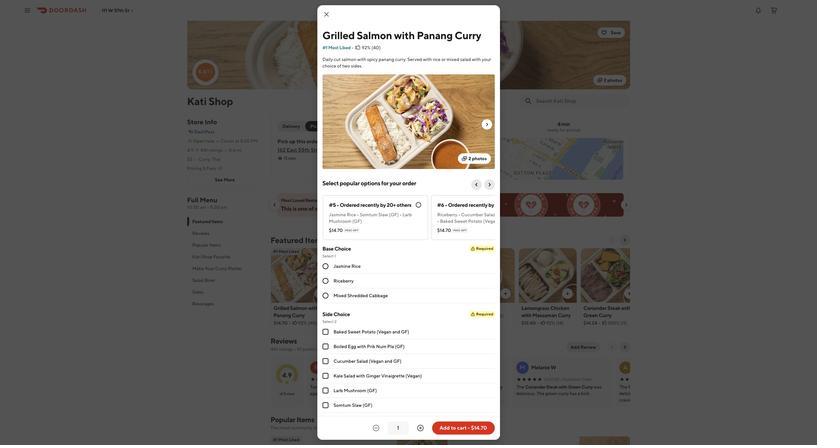 Task type: locate. For each thing, give the bounding box(es) containing it.
dashpass
[[194, 129, 215, 134]]

jasmine inside base choice group
[[334, 264, 351, 269]]

green curry
[[460, 305, 488, 311]]

0 vertical spatial somtum
[[360, 212, 378, 217]]

add item to cart image
[[503, 291, 508, 296], [627, 291, 632, 296]]

liked
[[340, 45, 351, 50], [289, 249, 299, 254], [476, 249, 486, 254], [289, 437, 299, 442]]

popular for popular items
[[192, 243, 209, 248]]

1 by from the left
[[380, 202, 386, 208]]

jasmine inside jasmine rice • somtum slaw (gf) • larb mushroom (gf)
[[329, 212, 346, 217]]

rice inside jasmine rice • somtum slaw (gf) • larb mushroom (gf)
[[347, 212, 356, 217]]

162
[[278, 147, 286, 153]]

featured items
[[192, 219, 223, 224], [271, 236, 326, 245]]

0 horizontal spatial potato
[[362, 329, 376, 335]]

1 vertical spatial popular
[[271, 416, 296, 424]]

#1 up daily
[[323, 45, 328, 50]]

others right the reliable on the left of the page
[[397, 202, 412, 208]]

order up coriander steak with green curry button
[[582, 377, 592, 382]]

pm
[[221, 205, 227, 210]]

most inside the most loved restaurants this is one of our top-rated, most reliable restaurants
[[352, 205, 365, 212]]

0 vertical spatial panang curry image
[[333, 248, 391, 303]]

pesc down rated,
[[345, 229, 352, 232]]

by for #5 • ordered recently by 20+ others
[[380, 202, 386, 208]]

mushroom up somtum slaw (gf)
[[344, 388, 367, 393]]

20+ for #5 • ordered recently by 20+ others
[[387, 202, 396, 208]]

reviews link
[[271, 337, 297, 345]]

order inside button
[[354, 124, 367, 129]]

items up base
[[305, 236, 326, 245]]

order inside grilled salmon with panang curry dialog
[[403, 180, 417, 187]]

grilled inside dialog
[[323, 29, 355, 41]]

• doordash order for r
[[351, 377, 383, 382]]

1 horizontal spatial order
[[403, 180, 417, 187]]

shop up info
[[209, 95, 233, 107]]

items
[[212, 219, 223, 224], [305, 236, 326, 245], [210, 243, 221, 248], [297, 416, 315, 424]]

min for 4
[[562, 121, 571, 127]]

renz
[[325, 365, 337, 371]]

1 horizontal spatial min
[[562, 121, 571, 127]]

1 vertical spatial grilled salmon with panang curry image
[[397, 436, 448, 445]]

select
[[323, 180, 339, 187], [323, 254, 334, 259], [323, 319, 334, 324]]

8:20 left pm at the left top
[[210, 205, 220, 210]]

0 horizontal spatial pesc
[[345, 229, 352, 232]]

store info
[[187, 118, 217, 126]]

1 vertical spatial this
[[376, 425, 384, 431]]

items up kati shop favorite
[[210, 243, 221, 248]]

salmon inside button
[[643, 385, 658, 390]]

r
[[314, 364, 319, 371]]

potato inside side choice group
[[362, 329, 376, 335]]

opt down select promotional banner element
[[461, 229, 467, 232]]

this inside popular items the most commonly ordered items and dishes from this store
[[376, 425, 384, 431]]

#1 most liked
[[323, 45, 351, 50], [273, 249, 299, 254], [273, 437, 299, 442]]

next image
[[487, 182, 492, 187], [623, 345, 628, 350]]

liked up salmon
[[340, 45, 351, 50]]

others up riceberry • cucumber salad (vegan and gf) • baked sweet potato (vegan and gf)
[[505, 202, 520, 208]]

#1 most liked down featured items heading
[[273, 249, 299, 254]]

coriander inside button
[[526, 385, 546, 390]]

0 vertical spatial reviews
[[192, 231, 210, 236]]

curry inside the panang curry $11.02 •
[[354, 305, 367, 311]]

2 $14.70 pesc opt from the left
[[438, 228, 467, 233]]

ordered
[[313, 425, 330, 431]]

popular for popular items the most commonly ordered items and dishes from this store
[[271, 416, 296, 424]]

0 horizontal spatial others
[[397, 202, 412, 208]]

for inside "4 min ready for pickup"
[[560, 127, 566, 133]]

previous image inside grilled salmon with panang curry dialog
[[474, 182, 479, 187]]

1 horizontal spatial $11.02
[[460, 313, 473, 319]]

1 recently from the left
[[361, 202, 380, 208]]

1 vertical spatial cucumber
[[334, 359, 356, 364]]

add item to cart image up the lemongrass chicken with massaman curry
[[565, 291, 570, 296]]

opt down jasmine rice • somtum slaw (gf) • larb mushroom (gf)
[[353, 229, 359, 232]]

0 vertical spatial min
[[562, 121, 571, 127]]

$14.70 pesc opt down rated,
[[329, 228, 359, 233]]

441 ratings •
[[200, 148, 227, 153]]

the
[[271, 425, 279, 431]]

1 horizontal spatial by
[[489, 202, 494, 208]]

1 • doordash order from the left
[[351, 377, 383, 382]]

#6
[[438, 202, 444, 208]]

popular
[[192, 243, 209, 248], [271, 416, 296, 424]]

$11.02 right side in the bottom left of the page
[[336, 313, 349, 319]]

1 opt from the left
[[353, 229, 359, 232]]

ordered for #6
[[448, 202, 468, 208]]

for right options
[[382, 180, 389, 187]]

next image up a
[[623, 345, 628, 350]]

sweet inside riceberry • cucumber salad (vegan and gf) • baked sweet potato (vegan and gf)
[[455, 219, 468, 224]]

chicken up to
[[439, 398, 455, 403]]

slaw
[[379, 212, 388, 217], [352, 403, 362, 408]]

pesc for mushroom
[[345, 229, 352, 232]]

others for #6 • ordered recently by 20+ others
[[505, 202, 520, 208]]

0 horizontal spatial most
[[280, 425, 290, 431]]

slaw inside side choice group
[[352, 403, 362, 408]]

map region
[[296, 110, 630, 194]]

chicken inside lemongrass chicken with kati signatur button
[[439, 398, 455, 403]]

1 horizontal spatial add item to cart image
[[627, 291, 632, 296]]

1 horizontal spatial green
[[569, 385, 581, 390]]

popular items button
[[187, 239, 263, 251]]

1 horizontal spatial most
[[352, 205, 365, 212]]

bowl
[[205, 278, 215, 283]]

w
[[108, 8, 113, 13], [551, 365, 557, 371]]

two
[[343, 63, 350, 69]]

20+ right the reliable on the left of the page
[[387, 202, 396, 208]]

grilled for #1 most liked
[[323, 29, 355, 41]]

rice
[[347, 212, 356, 217], [352, 264, 361, 269]]

0 vertical spatial mushroom
[[329, 219, 352, 224]]

green inside button
[[569, 385, 581, 390]]

kati up make
[[192, 254, 201, 260]]

1 vertical spatial somtum
[[334, 403, 351, 408]]

0 vertical spatial of
[[337, 63, 342, 69]]

mushroom down rated,
[[329, 219, 352, 224]]

2 20+ from the left
[[495, 202, 504, 208]]

0 horizontal spatial 20+
[[387, 202, 396, 208]]

chicken inside the lemongrass chicken with massaman curry
[[551, 305, 570, 311]]

• right 11/7/23
[[351, 377, 353, 382]]

reviews button
[[187, 228, 263, 239]]

rice for jasmine rice
[[352, 264, 361, 269]]

0 vertical spatial chicken
[[551, 305, 570, 311]]

1
[[335, 254, 336, 259]]

0 horizontal spatial recently
[[361, 202, 380, 208]]

pickup
[[567, 127, 581, 133]]

2 • doordash order from the left
[[561, 377, 592, 382]]

of down cut
[[337, 63, 342, 69]]

grilled salmon with panang curry inside dialog
[[323, 29, 482, 41]]

2 add item to cart image from the left
[[379, 291, 384, 296]]

rice up shredded
[[352, 264, 361, 269]]

w for melanie
[[551, 365, 557, 371]]

0 vertical spatial 2
[[604, 78, 607, 83]]

• doordash order up coriander steak with green curry button
[[561, 377, 592, 382]]

0 horizontal spatial larb
[[334, 388, 343, 393]]

0 horizontal spatial order
[[354, 124, 367, 129]]

reviews inside reviews 441 ratings • 10 public reviews
[[271, 337, 297, 345]]

save button
[[598, 27, 625, 38]]

select popular options for your order
[[323, 180, 417, 187]]

pricing & fees
[[187, 166, 216, 171]]

items up reviews button
[[212, 219, 223, 224]]

min right '11'
[[289, 156, 296, 161]]

riceberry for riceberry
[[334, 278, 354, 284]]

most right the on the left bottom
[[280, 425, 290, 431]]

for inside grilled salmon with panang curry dialog
[[382, 180, 389, 187]]

for right ready
[[560, 127, 566, 133]]

choice inside side choice select 2
[[334, 311, 350, 318]]

1 horizontal spatial for
[[560, 127, 566, 133]]

grilled salmon with panang curry image
[[271, 248, 329, 303], [397, 436, 448, 445]]

Cucumber Salad (Vegan and GF) checkbox
[[323, 358, 329, 364]]

1 add item to cart image from the left
[[503, 291, 508, 296]]

441 inside reviews 441 ratings • 10 public reviews
[[271, 347, 278, 352]]

mushroom
[[329, 219, 352, 224], [344, 388, 367, 393]]

jasmine down 1
[[334, 264, 351, 269]]

1 horizontal spatial potato
[[469, 219, 483, 224]]

order methods option group
[[278, 121, 331, 132]]

panang inside the panang curry $11.02 •
[[336, 305, 353, 311]]

3 select from the top
[[323, 319, 334, 324]]

select left 1
[[323, 254, 334, 259]]

this up the 162 east 55th street link
[[297, 138, 306, 145]]

add item to cart image for green curry 'image' at the bottom of page
[[503, 291, 508, 296]]

0 horizontal spatial 2
[[335, 319, 337, 324]]

ratings inside reviews 441 ratings • 10 public reviews
[[279, 347, 293, 352]]

0 vertical spatial riceberry
[[438, 212, 458, 217]]

0 horizontal spatial grilled salmon with panang curry image
[[271, 248, 329, 303]]

0 vertical spatial green
[[460, 305, 474, 311]]

0 horizontal spatial sweet
[[348, 329, 361, 335]]

previous button of carousel image
[[272, 202, 277, 208]]

0 horizontal spatial $11.02
[[336, 313, 349, 319]]

salmon inside grilled salmon with panang curry
[[290, 305, 308, 311]]

steak inside button
[[547, 385, 558, 390]]

rice down "#5 • ordered recently by 20+ others"
[[347, 212, 356, 217]]

opt for (gf)
[[353, 229, 359, 232]]

pick
[[278, 138, 288, 145]]

0 vertical spatial cucumber
[[461, 212, 484, 217]]

sides
[[192, 290, 204, 295]]

1 vertical spatial (40)
[[308, 321, 317, 326]]

order
[[354, 124, 367, 129], [373, 377, 383, 382], [582, 377, 592, 382]]

riceberry down jasmine rice
[[334, 278, 354, 284]]

lemongrass up massaman
[[522, 305, 550, 311]]

lemongrass for lemongrass chicken with kati signatur
[[413, 398, 438, 403]]

1 vertical spatial required
[[477, 312, 494, 317]]

boiled egg with prik num pla (gf)
[[334, 344, 405, 349]]

0 vertical spatial jasmine
[[329, 212, 346, 217]]

recently
[[361, 202, 380, 208], [469, 202, 488, 208]]

riceberry down #6
[[438, 212, 458, 217]]

1 vertical spatial featured
[[271, 236, 304, 245]]

shop down popular items
[[202, 254, 213, 260]]

sweet up the egg
[[348, 329, 361, 335]]

1 vertical spatial 100%
[[608, 321, 620, 326]]

previous image
[[474, 182, 479, 187], [610, 345, 615, 350]]

popular up the on the left bottom
[[271, 416, 296, 424]]

choice right side in the bottom left of the page
[[334, 311, 350, 318]]

previous image up #6 • ordered recently by 20+ others
[[474, 182, 479, 187]]

0 horizontal spatial add item to cart image
[[317, 291, 322, 296]]

2 recently from the left
[[469, 202, 488, 208]]

0 vertical spatial coriander
[[584, 305, 607, 311]]

your right options
[[390, 180, 401, 187]]

1 $14.70 pesc opt from the left
[[329, 228, 359, 233]]

sides.
[[351, 63, 363, 69]]

items up commonly
[[297, 416, 315, 424]]

required for base choice
[[477, 246, 494, 251]]

chicken
[[551, 305, 570, 311], [439, 398, 455, 403]]

1 horizontal spatial of
[[309, 205, 314, 212]]

add left review
[[571, 345, 580, 350]]

1 horizontal spatial chicken
[[551, 305, 570, 311]]

1 vertical spatial green
[[584, 312, 598, 319]]

2 horizontal spatial 2
[[604, 78, 607, 83]]

opt for sweet
[[461, 229, 467, 232]]

base choice group
[[323, 245, 495, 303]]

kale salad with ginger vinaigrette (vegan)
[[334, 373, 422, 379]]

2 horizontal spatial 92%
[[547, 321, 555, 326]]

required inside base choice group
[[477, 246, 494, 251]]

2 required from the top
[[477, 312, 494, 317]]

1 horizontal spatial add item to cart image
[[379, 291, 384, 296]]

for for options
[[382, 180, 389, 187]]

baked
[[440, 219, 454, 224], [334, 329, 347, 335]]

popular inside popular items the most commonly ordered items and dishes from this store
[[271, 416, 296, 424]]

closes
[[220, 138, 234, 144]]

1 vertical spatial jasmine
[[334, 264, 351, 269]]

0 horizontal spatial grilled
[[274, 305, 289, 311]]

salad inside riceberry • cucumber salad (vegan and gf) • baked sweet potato (vegan and gf)
[[484, 212, 496, 217]]

reviews inside button
[[192, 231, 210, 236]]

92% (14)
[[547, 321, 564, 326]]

ordered right #6
[[448, 202, 468, 208]]

slaw down "#5 • ordered recently by 20+ others"
[[379, 212, 388, 217]]

somtum right 'somtum slaw (gf)' "option"
[[334, 403, 351, 408]]

cucumber inside side choice group
[[334, 359, 356, 364]]

2 for the bottommost 2 photos button
[[469, 156, 471, 161]]

shredded
[[348, 293, 368, 298]]

1 horizontal spatial $14.70 pesc opt
[[438, 228, 467, 233]]

of left the 5
[[280, 391, 283, 396]]

recently for #6
[[469, 202, 488, 208]]

coriander
[[584, 305, 607, 311], [526, 385, 546, 390]]

3 add item to cart image from the left
[[565, 291, 570, 296]]

salad
[[461, 57, 471, 62]]

0 horizontal spatial photos
[[472, 156, 487, 161]]

recently up jasmine rice • somtum slaw (gf) • larb mushroom (gf)
[[361, 202, 380, 208]]

panang inside dialog
[[417, 29, 453, 41]]

save
[[611, 30, 621, 35]]

1 20+ from the left
[[387, 202, 396, 208]]

(40) up spicy at the left
[[372, 45, 381, 50]]

reviews
[[317, 347, 332, 352]]

panang
[[417, 29, 453, 41], [336, 305, 353, 311], [274, 312, 291, 319], [669, 385, 684, 390]]

1 vertical spatial chicken
[[439, 398, 455, 403]]

2 horizontal spatial of
[[337, 63, 342, 69]]

green inside 'coriander steak with green curry'
[[584, 312, 598, 319]]

1 horizontal spatial add
[[571, 345, 580, 350]]

east
[[287, 147, 297, 153]]

2 vertical spatial select
[[323, 319, 334, 324]]

rice inside base choice group
[[352, 264, 361, 269]]

featured
[[192, 219, 211, 224], [271, 236, 304, 245]]

cucumber inside riceberry • cucumber salad (vegan and gf) • baked sweet potato (vegan and gf)
[[461, 212, 484, 217]]

of left "our"
[[309, 205, 314, 212]]

at
[[235, 138, 239, 144]]

1 horizontal spatial 441
[[271, 347, 278, 352]]

1 horizontal spatial pesc
[[454, 229, 461, 232]]

base choice select 1
[[323, 246, 351, 259]]

lemongrass down (vegan)
[[413, 398, 438, 403]]

select inside 'base choice select 1'
[[323, 254, 334, 259]]

4.9 up of 5 stars
[[282, 371, 292, 379]]

0 vertical spatial ratings
[[209, 148, 223, 153]]

renz c
[[325, 365, 342, 371]]

popular inside button
[[192, 243, 209, 248]]

(40) inside grilled salmon with panang curry dialog
[[372, 45, 381, 50]]

spicy
[[368, 57, 378, 62]]

2 select from the top
[[323, 254, 334, 259]]

jasmine rice • somtum slaw (gf) • larb mushroom (gf)
[[329, 212, 412, 224]]

- inside full menu 10:30 am - 8:20 pm
[[207, 205, 209, 210]]

Jasmine Rice radio
[[323, 263, 329, 269]]

92% (40) inside grilled salmon with panang curry dialog
[[362, 45, 381, 50]]

92% for lemongrass chicken with massaman curry
[[547, 321, 555, 326]]

order up 'street'
[[307, 138, 320, 145]]

by
[[380, 202, 386, 208], [489, 202, 494, 208]]

0 vertical spatial (40)
[[372, 45, 381, 50]]

lemongrass inside the lemongrass chicken with massaman curry
[[522, 305, 550, 311]]

featured items up base
[[271, 236, 326, 245]]

order right "group"
[[354, 124, 367, 129]]

0 horizontal spatial salmon
[[290, 305, 308, 311]]

add item to cart image
[[317, 291, 322, 296], [379, 291, 384, 296], [565, 291, 570, 296]]

featured down am
[[192, 219, 211, 224]]

2 vertical spatial green
[[569, 385, 581, 390]]

2 horizontal spatial add item to cart image
[[565, 291, 570, 296]]

0 vertical spatial baked
[[440, 219, 454, 224]]

$11.02 down green curry
[[460, 313, 473, 319]]

potato inside riceberry • cucumber salad (vegan and gf) • baked sweet potato (vegan and gf)
[[469, 219, 483, 224]]

your inside daily cut salmon with spicy panang curry. served with rice or mixed salad with your choice of two sides.
[[482, 57, 491, 62]]

1 pesc from the left
[[345, 229, 352, 232]]

add for add review
[[571, 345, 580, 350]]

next button of carousel image
[[624, 202, 629, 208]]

one
[[298, 205, 308, 212]]

1 $11.02 from the left
[[336, 313, 349, 319]]

0 horizontal spatial lemongrass
[[413, 398, 438, 403]]

steak down 12/27/22
[[547, 385, 558, 390]]

2 add item to cart image from the left
[[627, 291, 632, 296]]

by up riceberry • cucumber salad (vegan and gf) • baked sweet potato (vegan and gf)
[[489, 202, 494, 208]]

0 vertical spatial featured
[[192, 219, 211, 224]]

next image up #6 • ordered recently by 20+ others
[[487, 182, 492, 187]]

100% for steak
[[608, 321, 620, 326]]

doordash for m
[[563, 377, 581, 382]]

1 horizontal spatial grilled salmon with panang curry
[[323, 29, 482, 41]]

by for #6 • ordered recently by 20+ others
[[489, 202, 494, 208]]

this right from
[[376, 425, 384, 431]]

441 up $$ • curry, thai at the top left
[[200, 148, 208, 153]]

1 vertical spatial rice
[[352, 264, 361, 269]]

choice for side choice
[[334, 311, 350, 318]]

• right #5
[[337, 202, 339, 208]]

with inside 'coriander steak with green curry'
[[622, 305, 632, 311]]

this inside pick up this order at: 162 east 55th street
[[297, 138, 306, 145]]

min
[[562, 121, 571, 127], [289, 156, 296, 161]]

0 horizontal spatial 100%
[[484, 313, 495, 319]]

2 vertical spatial salmon
[[643, 385, 658, 390]]

select inside side choice select 2
[[323, 319, 334, 324]]

kati shop image
[[187, 21, 631, 89], [193, 60, 218, 85]]

most inside grilled salmon with panang curry dialog
[[329, 45, 339, 50]]

add item to cart image for coriander steak with green curry image in the right of the page
[[627, 291, 632, 296]]

jasmine rice
[[334, 264, 361, 269]]

jasmine down #5
[[329, 212, 346, 217]]

grilled salmon with panang curry
[[323, 29, 482, 41], [274, 305, 319, 319], [629, 385, 696, 390]]

1 required from the top
[[477, 246, 494, 251]]

#1 most liked up cut
[[323, 45, 351, 50]]

1 vertical spatial shop
[[202, 254, 213, 260]]

by left restaurants
[[380, 202, 386, 208]]

- right am
[[207, 205, 209, 210]]

salmon inside dialog
[[357, 29, 392, 41]]

grilled for $14.70
[[274, 305, 289, 311]]

choice inside 'base choice select 1'
[[335, 246, 351, 252]]

chicken up the (14)
[[551, 305, 570, 311]]

2 others from the left
[[505, 202, 520, 208]]

1 horizontal spatial panang curry image
[[580, 436, 631, 445]]

open menu image
[[24, 6, 31, 14]]

2 ordered from the left
[[448, 202, 468, 208]]

Mixed Shredded Cabbage radio
[[323, 293, 329, 299]]

items inside popular items the most commonly ordered items and dishes from this store
[[297, 416, 315, 424]]

salad inside button
[[192, 278, 204, 283]]

1 vertical spatial grilled
[[274, 305, 289, 311]]

with inside the lemongrass chicken with massaman curry
[[522, 312, 532, 319]]

2 pesc from the left
[[454, 229, 461, 232]]

photos inside grilled salmon with panang curry dialog
[[472, 156, 487, 161]]

reviews up 10
[[271, 337, 297, 345]]

1 ordered from the left
[[340, 202, 360, 208]]

0 vertical spatial steak
[[608, 305, 621, 311]]

of inside the most loved restaurants this is one of our top-rated, most reliable restaurants
[[309, 205, 314, 212]]

green curry image
[[457, 248, 515, 303]]

0 horizontal spatial baked
[[334, 329, 347, 335]]

0 horizontal spatial riceberry
[[334, 278, 354, 284]]

$14.70 right the cart
[[471, 425, 487, 431]]

1 horizontal spatial sweet
[[455, 219, 468, 224]]

salad down #6 • ordered recently by 20+ others
[[484, 212, 496, 217]]

this
[[281, 205, 292, 212]]

2 by from the left
[[489, 202, 494, 208]]

&
[[203, 166, 206, 171]]

92% up reviews 441 ratings • 10 public reviews
[[298, 321, 307, 326]]

kati shop favorite button
[[187, 251, 263, 263]]

w right 111
[[108, 8, 113, 13]]

shop inside button
[[202, 254, 213, 260]]

92% (40) up spicy at the left
[[362, 45, 381, 50]]

add inside grilled salmon with panang curry dialog
[[440, 425, 450, 431]]

liked down commonly
[[289, 437, 299, 442]]

doordash up larb mushroom (gf)
[[354, 377, 372, 382]]

1 horizontal spatial cucumber
[[461, 212, 484, 217]]

1 vertical spatial your
[[390, 180, 401, 187]]

kati up the store
[[187, 95, 207, 107]]

2 for rightmost 2 photos button
[[604, 78, 607, 83]]

• up reviews link
[[289, 321, 291, 326]]

(40)
[[372, 45, 381, 50], [308, 321, 317, 326]]

1 others from the left
[[397, 202, 412, 208]]

lemongrass inside button
[[413, 398, 438, 403]]

previous button of carousel image
[[610, 238, 615, 243]]

• right the reliable on the left of the page
[[400, 212, 402, 217]]

grilled salmon with panang curry button
[[629, 384, 696, 390]]

1 horizontal spatial 2 photos
[[604, 78, 623, 83]]

select promotional banner element
[[436, 217, 465, 229]]

1 horizontal spatial your
[[482, 57, 491, 62]]

0 vertical spatial w
[[108, 8, 113, 13]]

ratings up thai
[[209, 148, 223, 153]]

0 vertical spatial previous image
[[474, 182, 479, 187]]

required inside side choice group
[[477, 312, 494, 317]]

for
[[560, 127, 566, 133], [382, 180, 389, 187]]

decrease quantity by 1 image
[[372, 424, 380, 432]]

panang curry image
[[333, 248, 391, 303], [580, 436, 631, 445]]

0 horizontal spatial next image
[[487, 182, 492, 187]]

2 opt from the left
[[461, 229, 467, 232]]

#1 inside grilled salmon with panang curry dialog
[[323, 45, 328, 50]]

#3 most liked
[[459, 249, 486, 254]]

2 vertical spatial #1
[[273, 437, 278, 442]]

2 $11.02 from the left
[[460, 313, 473, 319]]

larb down 11/7/23
[[334, 388, 343, 393]]

liked down featured items heading
[[289, 249, 299, 254]]

1 doordash from the left
[[354, 377, 372, 382]]

$11.02 inside the panang curry $11.02 •
[[336, 313, 349, 319]]

lemongrass chicken with massaman curry image
[[519, 248, 577, 303]]

0 horizontal spatial add item to cart image
[[503, 291, 508, 296]]

most
[[352, 205, 365, 212], [280, 425, 290, 431]]

2 photos button
[[594, 75, 627, 86], [458, 153, 491, 164]]

grilled inside button
[[629, 385, 643, 390]]

shop for kati shop
[[209, 95, 233, 107]]

2 horizontal spatial order
[[582, 377, 592, 382]]

riceberry inside base choice group
[[334, 278, 354, 284]]

• doordash order
[[351, 377, 383, 382], [561, 377, 592, 382]]

min inside "4 min ready for pickup"
[[562, 121, 571, 127]]

441 down reviews link
[[271, 347, 278, 352]]

shop for kati shop favorite
[[202, 254, 213, 260]]

• doordash order up larb mushroom (gf)
[[351, 377, 383, 382]]

8:20 right at
[[240, 138, 250, 144]]

kati left signatur
[[466, 398, 474, 403]]

baked down #6
[[440, 219, 454, 224]]

photos
[[608, 78, 623, 83], [472, 156, 487, 161]]

0 vertical spatial salmon
[[357, 29, 392, 41]]

featured down the this
[[271, 236, 304, 245]]

salad bowl
[[192, 278, 215, 283]]

riceberry inside riceberry • cucumber salad (vegan and gf) • baked sweet potato (vegan and gf)
[[438, 212, 458, 217]]

2 doordash from the left
[[563, 377, 581, 382]]

0 vertical spatial potato
[[469, 219, 483, 224]]

order inside pick up this order at: 162 east 55th street
[[307, 138, 320, 145]]

select down powered by google 'image'
[[323, 180, 339, 187]]

0 vertical spatial #1
[[323, 45, 328, 50]]

group order
[[340, 124, 367, 129]]

chicken for massaman
[[551, 305, 570, 311]]

#1 most liked inside grilled salmon with panang curry dialog
[[323, 45, 351, 50]]

of inside daily cut salmon with spicy panang curry. served with rice or mixed salad with your choice of two sides.
[[337, 63, 342, 69]]

panang
[[379, 57, 394, 62]]

8:20
[[240, 138, 250, 144], [210, 205, 220, 210]]

previous image for next icon to the left
[[474, 182, 479, 187]]

0 horizontal spatial of
[[280, 391, 283, 396]]

- right the cart
[[468, 425, 470, 431]]

curry inside 'coriander steak with green curry'
[[599, 312, 612, 319]]

Pickup radio
[[305, 121, 331, 132]]

salmon
[[357, 29, 392, 41], [290, 305, 308, 311], [643, 385, 658, 390]]

1 vertical spatial 441
[[271, 347, 278, 352]]

pesc for baked
[[454, 229, 461, 232]]

1 vertical spatial choice
[[334, 311, 350, 318]]

chicken for kati
[[439, 398, 455, 403]]

salmon for #1 most liked
[[357, 29, 392, 41]]

num
[[376, 344, 387, 349]]

coriander steak with green curry image
[[581, 248, 639, 303]]

$14.70 up reviews link
[[274, 321, 288, 326]]



Task type: describe. For each thing, give the bounding box(es) containing it.
pm
[[251, 138, 258, 144]]

mixed
[[334, 293, 347, 298]]

notification bell image
[[755, 6, 763, 14]]

recently for #5
[[361, 202, 380, 208]]

pickup
[[311, 124, 325, 129]]

1 vertical spatial 2 photos button
[[458, 153, 491, 164]]

vinaigrette
[[382, 373, 405, 379]]

others for #5 • ordered recently by 20+ others
[[397, 202, 412, 208]]

reviews for reviews 441 ratings • 10 public reviews
[[271, 337, 297, 345]]

commonly
[[291, 425, 312, 431]]

top-
[[325, 205, 336, 212]]

street
[[311, 147, 326, 153]]

add item to cart image for lemongrass chicken with massaman curry
[[565, 291, 570, 296]]

cut
[[334, 57, 341, 62]]

12/27/22
[[544, 377, 560, 382]]

1 vertical spatial 92% (40)
[[298, 321, 317, 326]]

0 horizontal spatial (40)
[[308, 321, 317, 326]]

increase quantity by 1 image
[[417, 424, 425, 432]]

0 items, open order cart image
[[771, 6, 779, 14]]

• down #6
[[438, 219, 440, 224]]

5
[[284, 391, 286, 396]]

Current quantity is 1 number field
[[392, 425, 405, 432]]

menu
[[200, 196, 218, 204]]

92% inside grilled salmon with panang curry dialog
[[362, 45, 371, 50]]

4
[[558, 121, 561, 127]]

base
[[323, 246, 334, 252]]

a
[[624, 364, 628, 371]]

c
[[338, 365, 342, 371]]

• inside the panang curry $11.02 •
[[350, 313, 352, 319]]

close grilled salmon with panang curry image
[[323, 10, 331, 18]]

cucumber salad (vegan and gf)
[[334, 359, 402, 364]]

100% (19)
[[484, 313, 504, 319]]

select for base
[[323, 254, 334, 259]]

1 add item to cart image from the left
[[317, 291, 322, 296]]

lemongrass chicken with kati signatur
[[413, 398, 492, 403]]

• right $12.40 at bottom
[[538, 321, 539, 326]]

111 w 57th st button
[[102, 8, 135, 13]]

or
[[442, 57, 446, 62]]

items inside heading
[[305, 236, 326, 245]]

options
[[361, 180, 381, 187]]

salmon for $14.70
[[290, 305, 308, 311]]

larb inside jasmine rice • somtum slaw (gf) • larb mushroom (gf)
[[403, 212, 412, 217]]

add review button
[[567, 342, 600, 353]]

most loved restaurants this is one of our top-rated, most reliable restaurants
[[281, 198, 416, 212]]

daily
[[323, 57, 333, 62]]

4 min ready for pickup
[[548, 121, 581, 133]]

popular
[[340, 180, 360, 187]]

p
[[447, 365, 450, 371]]

#5
[[329, 202, 336, 208]]

order for r
[[373, 377, 383, 382]]

and inside popular items the most commonly ordered items and dishes from this store
[[343, 425, 351, 431]]

$14.70 down #6
[[438, 228, 451, 233]]

1 horizontal spatial 4.9
[[282, 371, 292, 379]]

0 vertical spatial 4.9
[[187, 148, 194, 153]]

previous image for the bottom next icon
[[610, 345, 615, 350]]

#3
[[459, 249, 465, 254]]

egg
[[348, 344, 356, 349]]

1 vertical spatial featured items
[[271, 236, 326, 245]]

featured items heading
[[271, 235, 326, 245]]

#6 • ordered recently by 20+ others
[[438, 202, 520, 208]]

0 horizontal spatial 441
[[200, 148, 208, 153]]

doordash for r
[[354, 377, 372, 382]]

Somtum Slaw (GF) checkbox
[[323, 402, 329, 408]]

mushroom inside side choice group
[[344, 388, 367, 393]]

items inside button
[[210, 243, 221, 248]]

full
[[187, 196, 199, 204]]

items
[[331, 425, 342, 431]]

kati for kati shop
[[187, 95, 207, 107]]

mixed
[[447, 57, 460, 62]]

featured inside featured items heading
[[271, 236, 304, 245]]

photos for the bottommost 2 photos button
[[472, 156, 487, 161]]

0 vertical spatial 2 photos
[[604, 78, 623, 83]]

55th
[[298, 147, 310, 153]]

1 horizontal spatial grilled salmon with panang curry image
[[397, 436, 448, 445]]

choice for base choice
[[335, 246, 351, 252]]

see more button
[[188, 175, 263, 185]]

min for 11
[[289, 156, 296, 161]]

popular items
[[192, 243, 221, 248]]

• up coriander steak with green curry button
[[561, 377, 562, 382]]

2 photos inside grilled salmon with panang curry dialog
[[469, 156, 487, 161]]

ginger
[[366, 373, 381, 379]]

sides button
[[187, 286, 263, 298]]

baked inside riceberry • cucumber salad (vegan and gf) • baked sweet potato (vegan and gf)
[[440, 219, 454, 224]]

0 vertical spatial grilled salmon with panang curry image
[[271, 248, 329, 303]]

$14.24
[[584, 321, 598, 326]]

jasmine for jasmine rice
[[334, 264, 351, 269]]

$$ • curry, thai
[[187, 157, 221, 162]]

for for ready
[[560, 127, 566, 133]]

Larb Mushroom (GF) checkbox
[[323, 388, 329, 394]]

• right $14.24
[[599, 321, 601, 326]]

melanie w
[[532, 365, 557, 371]]

panang curry $11.02 •
[[336, 305, 367, 319]]

beverages
[[192, 301, 214, 307]]

(gf) down ginger
[[367, 388, 377, 393]]

favorite
[[213, 254, 230, 260]]

(19)
[[496, 313, 504, 319]]

reviews for reviews
[[192, 231, 210, 236]]

0 horizontal spatial panang curry image
[[333, 248, 391, 303]]

restaurants
[[386, 205, 416, 212]]

• right $$
[[195, 157, 196, 162]]

sweet inside side choice group
[[348, 329, 361, 335]]

• down "#5 • ordered recently by 20+ others"
[[357, 212, 359, 217]]

11 min
[[284, 156, 296, 161]]

• right #6
[[445, 202, 447, 208]]

most inside the most loved restaurants this is one of our top-rated, most reliable restaurants
[[281, 198, 292, 203]]

100% for curry
[[484, 313, 495, 319]]

store
[[385, 425, 395, 431]]

jasmine for jasmine rice • somtum slaw (gf) • larb mushroom (gf)
[[329, 212, 346, 217]]

• down green curry
[[475, 313, 476, 319]]

grilled salmon with panang curry for #1 most liked
[[323, 29, 482, 41]]

reliable
[[366, 205, 385, 212]]

rice for jasmine rice • somtum slaw (gf) • larb mushroom (gf)
[[347, 212, 356, 217]]

(vegan)
[[406, 373, 422, 379]]

fees
[[207, 166, 216, 171]]

make your curry platter button
[[187, 263, 263, 275]]

ordered for #5
[[340, 202, 360, 208]]

prik
[[367, 344, 376, 349]]

kati for kati shop favorite
[[192, 254, 201, 260]]

0 horizontal spatial your
[[390, 180, 401, 187]]

side choice group
[[323, 311, 495, 413]]

1 vertical spatial panang curry image
[[580, 436, 631, 445]]

s
[[418, 364, 421, 371]]

1 horizontal spatial 8:20
[[240, 138, 250, 144]]

curry inside the lemongrass chicken with massaman curry
[[558, 312, 571, 319]]

grilled salmon with panang curry dialog
[[317, 5, 537, 445]]

(gf) right the reliable on the left of the page
[[389, 212, 399, 217]]

powered by google image
[[334, 170, 353, 177]]

panang inside button
[[669, 385, 684, 390]]

• down #6 • ordered recently by 20+ others
[[459, 212, 461, 217]]

add item to cart image for panang curry
[[379, 291, 384, 296]]

0 horizontal spatial featured
[[192, 219, 211, 224]]

(gf) down the most loved restaurants this is one of our top-rated, most reliable restaurants
[[353, 219, 362, 224]]

most inside popular items the most commonly ordered items and dishes from this store
[[280, 425, 290, 431]]

salad down "boiled egg with prik num pla (gf)"
[[357, 359, 368, 364]]

(gf) right the pla
[[395, 344, 405, 349]]

mushroom inside jasmine rice • somtum slaw (gf) • larb mushroom (gf)
[[329, 219, 352, 224]]

(14)
[[556, 321, 564, 326]]

mixed shredded cabbage
[[334, 293, 388, 298]]

2 vertical spatial kati
[[466, 398, 474, 403]]

riceberry for riceberry • cucumber salad (vegan and gf) • baked sweet potato (vegan and gf)
[[438, 212, 458, 217]]

$12.40
[[522, 321, 536, 326]]

rice
[[433, 57, 441, 62]]

(gf) down larb mushroom (gf)
[[363, 403, 373, 408]]

8:20 inside full menu 10:30 am - 8:20 pm
[[210, 205, 220, 210]]

from
[[366, 425, 376, 431]]

mi
[[237, 148, 242, 153]]

steak inside 'coriander steak with green curry'
[[608, 305, 621, 311]]

liked right #3
[[476, 249, 486, 254]]

add for add to cart - $14.70
[[440, 425, 450, 431]]

Riceberry radio
[[323, 278, 329, 284]]

see
[[215, 177, 223, 182]]

select for side
[[323, 319, 334, 324]]

• doordash order for m
[[561, 377, 592, 382]]

• left 0.6
[[225, 148, 227, 153]]

• up salmon
[[352, 45, 354, 50]]

baked sweet potato (vegan and gf)
[[334, 329, 410, 335]]

add to cart - $14.70
[[440, 425, 487, 431]]

1 vertical spatial next image
[[623, 345, 628, 350]]

1 vertical spatial #1 most liked
[[273, 249, 299, 254]]

1 select from the top
[[323, 180, 339, 187]]

Kale Salad with Ginger Vinaigrette (Vegan) checkbox
[[323, 373, 329, 379]]

larb inside side choice group
[[334, 388, 343, 393]]

of 5 stars
[[280, 391, 295, 396]]

somtum slaw (gf)
[[334, 403, 373, 408]]

choice
[[323, 63, 336, 69]]

massaman
[[533, 312, 557, 319]]

0 horizontal spatial green
[[460, 305, 474, 311]]

1 vertical spatial #1
[[273, 249, 278, 254]]

somtum inside jasmine rice • somtum slaw (gf) • larb mushroom (gf)
[[360, 212, 378, 217]]

sameer p
[[428, 365, 450, 371]]

1 vertical spatial coriander steak with green curry
[[526, 385, 593, 390]]

baked inside side choice group
[[334, 329, 347, 335]]

beverages button
[[187, 298, 263, 310]]

$14.70 up base
[[329, 228, 343, 233]]

stars
[[287, 391, 295, 396]]

with inside grilled salmon with panang curry
[[308, 305, 319, 311]]

0 horizontal spatial ratings
[[209, 148, 223, 153]]

2 vertical spatial #1 most liked
[[273, 437, 299, 442]]

massaman curry image
[[395, 248, 453, 303]]

92% for grilled salmon with panang curry
[[298, 321, 307, 326]]

0 vertical spatial coriander steak with green curry
[[584, 305, 632, 319]]

$14.70 inside button
[[471, 425, 487, 431]]

100% (11)
[[608, 321, 627, 326]]

add review
[[571, 345, 597, 350]]

1 horizontal spatial 2 photos button
[[594, 75, 627, 86]]

rated,
[[336, 205, 351, 212]]

boiled
[[334, 344, 347, 349]]

somtum inside side choice group
[[334, 403, 351, 408]]

st
[[125, 8, 129, 13]]

slaw inside jasmine rice • somtum slaw (gf) • larb mushroom (gf)
[[379, 212, 388, 217]]

kati shop
[[187, 95, 233, 107]]

$$
[[187, 157, 193, 162]]

coriander inside 'coriander steak with green curry'
[[584, 305, 607, 311]]

lemongrass for lemongrass chicken with massaman curry
[[522, 305, 550, 311]]

10
[[297, 347, 302, 352]]

$14.70 pesc opt for baked
[[438, 228, 467, 233]]

required for side choice
[[477, 312, 494, 317]]

photos for rightmost 2 photos button
[[608, 78, 623, 83]]

0 horizontal spatial featured items
[[192, 219, 223, 224]]

Boiled Egg with Prik Num Pla (GF) checkbox
[[323, 344, 329, 350]]

full menu 10:30 am - 8:20 pm
[[187, 196, 227, 210]]

salmon
[[342, 57, 357, 62]]

pick up this order at: 162 east 55th street
[[278, 138, 327, 153]]

melanie
[[532, 365, 550, 371]]

pla
[[388, 344, 394, 349]]

• right now
[[217, 138, 219, 144]]

next button of carousel image
[[623, 238, 628, 243]]

20+ for #6 • ordered recently by 20+ others
[[495, 202, 504, 208]]

11
[[284, 156, 288, 161]]

order for m
[[582, 377, 592, 382]]

salad right the kale
[[344, 373, 355, 379]]

• inside reviews 441 ratings • 10 public reviews
[[294, 347, 296, 352]]

$14.70 pesc opt for mushroom
[[329, 228, 359, 233]]

Baked Sweet Potato (Vegan and GF) checkbox
[[323, 329, 329, 335]]

grilled salmon with panang curry for $14.70
[[274, 305, 319, 319]]

w for 111
[[108, 8, 113, 13]]

next image
[[485, 122, 490, 127]]

- inside button
[[468, 425, 470, 431]]

lemongrass chicken with kati signatur button
[[413, 397, 492, 403]]

2 vertical spatial grilled salmon with panang curry
[[629, 385, 696, 390]]

Item Search search field
[[536, 98, 625, 105]]

2 inside side choice select 2
[[335, 319, 337, 324]]

curry inside dialog
[[455, 29, 482, 41]]

liked inside grilled salmon with panang curry dialog
[[340, 45, 351, 50]]

pricing & fees button
[[187, 165, 223, 172]]

Delivery radio
[[278, 121, 310, 132]]



Task type: vqa. For each thing, say whether or not it's contained in the screenshot.
left the 81
no



